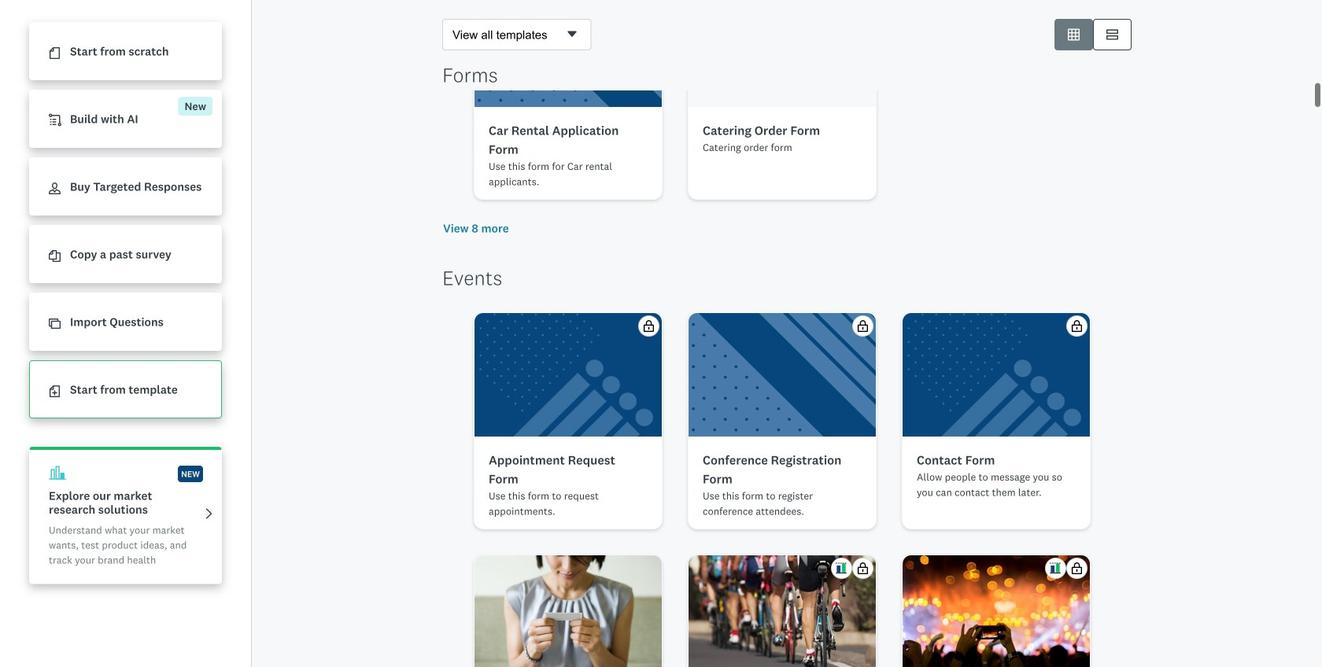 Task type: locate. For each thing, give the bounding box(es) containing it.
0 horizontal spatial lock image
[[643, 320, 655, 332]]

lock image
[[643, 320, 655, 332], [857, 563, 869, 574]]

document image
[[49, 47, 61, 59]]

contact form image
[[903, 313, 1090, 437]]

chevronright image
[[203, 508, 215, 520]]

conference registration form image
[[689, 313, 876, 437]]

car rental application form image
[[475, 0, 662, 107]]

lock image
[[857, 320, 869, 332], [1071, 320, 1083, 332], [1071, 563, 1083, 574]]

lock image for contact form image
[[1071, 320, 1083, 332]]

appointment request form image
[[475, 313, 662, 437]]

endurance event feedback template image
[[689, 556, 876, 667]]

1 vertical spatial lock image
[[857, 563, 869, 574]]



Task type: vqa. For each thing, say whether or not it's contained in the screenshot.
'Dropdown arrow' image
no



Task type: describe. For each thing, give the bounding box(es) containing it.
1 horizontal spatial lock image
[[857, 563, 869, 574]]

user image
[[49, 183, 61, 195]]

documentclone image
[[49, 250, 61, 262]]

documentplus image
[[49, 386, 61, 398]]

entertainment event feedback template image
[[903, 556, 1090, 667]]

clone image
[[49, 318, 61, 330]]

lock image for conference registration form image
[[857, 320, 869, 332]]

contact information template image
[[475, 556, 662, 667]]

grid image
[[1068, 29, 1080, 41]]

textboxmultiple image
[[1106, 29, 1118, 41]]

0 vertical spatial lock image
[[643, 320, 655, 332]]



